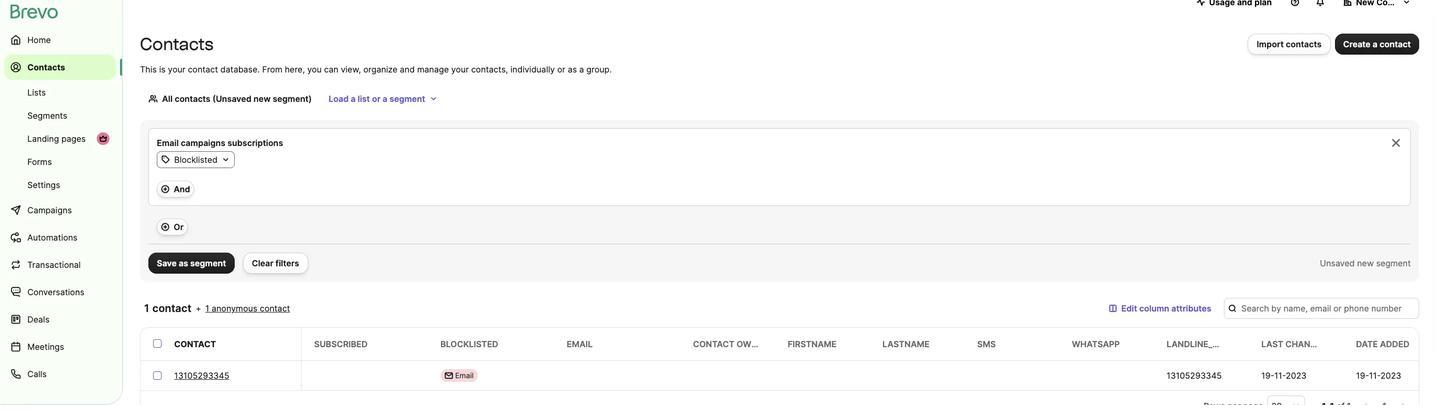Task type: describe. For each thing, give the bounding box(es) containing it.
is
[[159, 64, 166, 75]]

import contacts
[[1257, 39, 1322, 49]]

contact for contact
[[174, 339, 216, 350]]

and
[[174, 184, 190, 195]]

1 19-11-2023 from the left
[[1261, 371, 1307, 382]]

or button
[[157, 219, 188, 236]]

added
[[1380, 339, 1410, 350]]

calls link
[[4, 362, 116, 387]]

manage
[[417, 64, 449, 75]]

left___rvooi image
[[99, 135, 107, 143]]

campaigns
[[181, 138, 225, 148]]

date
[[1356, 339, 1378, 350]]

13105293345 link
[[174, 370, 229, 383]]

all contacts (unsaved new segment)
[[162, 94, 312, 104]]

+
[[196, 304, 201, 314]]

settings link
[[4, 175, 116, 196]]

settings
[[27, 180, 60, 191]]

conversations
[[27, 287, 84, 298]]

list
[[358, 94, 370, 104]]

clear filters button
[[243, 253, 308, 274]]

can
[[324, 64, 338, 75]]

email campaigns subscriptions
[[157, 138, 283, 148]]

save as segment
[[157, 258, 226, 269]]

this
[[140, 64, 157, 75]]

automations link
[[4, 225, 116, 251]]

contacts,
[[471, 64, 508, 75]]

unsaved new segment
[[1320, 258, 1411, 269]]

view,
[[341, 64, 361, 75]]

2 19- from the left
[[1356, 371, 1369, 382]]

segment for save as segment
[[190, 258, 226, 269]]

sms
[[977, 339, 996, 350]]

individually
[[511, 64, 555, 75]]

clear
[[252, 258, 273, 269]]

anonymous
[[212, 304, 257, 314]]

contact inside create a contact button
[[1380, 39, 1411, 49]]

clear filters
[[252, 258, 299, 269]]

changed
[[1286, 339, 1328, 350]]

0 vertical spatial as
[[568, 64, 577, 75]]

last changed
[[1261, 339, 1328, 350]]

contact left database.
[[188, 64, 218, 75]]

(unsaved
[[213, 94, 251, 104]]

edit
[[1122, 304, 1137, 314]]

this is your contact database. from here, you can view, organize and manage your contacts, individually or as a group.
[[140, 64, 612, 75]]

deals
[[27, 315, 49, 325]]

email
[[567, 339, 593, 350]]

and button
[[157, 181, 194, 198]]

owner
[[737, 339, 768, 350]]

a left group.
[[579, 64, 584, 75]]

campaigns
[[27, 205, 72, 216]]

conversations link
[[4, 280, 116, 305]]

1 11- from the left
[[1275, 371, 1286, 382]]

2 2023 from the left
[[1381, 371, 1401, 382]]

pages
[[61, 134, 86, 144]]

contacts for import
[[1286, 39, 1322, 49]]

segments link
[[4, 105, 116, 126]]

2 11- from the left
[[1369, 371, 1381, 382]]

firstname
[[788, 339, 837, 350]]

lists link
[[4, 82, 116, 103]]

lists
[[27, 87, 46, 98]]

landing pages link
[[4, 128, 116, 149]]

you
[[307, 64, 322, 75]]

meetings
[[27, 342, 64, 353]]

1 horizontal spatial or
[[557, 64, 565, 75]]

blocklisted button
[[157, 154, 234, 166]]

0 horizontal spatial new
[[254, 94, 271, 104]]

group.
[[586, 64, 612, 75]]

left___c25ys image
[[445, 372, 453, 381]]

load
[[329, 94, 349, 104]]

subscribed
[[314, 339, 368, 350]]

1 inside 1 contact + 1 anonymous contact
[[205, 304, 209, 314]]

forms
[[27, 157, 52, 167]]

email for email
[[455, 372, 474, 381]]

landing pages
[[27, 134, 86, 144]]

1 horizontal spatial contacts
[[140, 34, 213, 54]]



Task type: vqa. For each thing, say whether or not it's contained in the screenshot.
first at the top
no



Task type: locate. For each thing, give the bounding box(es) containing it.
0 vertical spatial or
[[557, 64, 565, 75]]

2 19-11-2023 from the left
[[1356, 371, 1401, 382]]

1 horizontal spatial segment
[[390, 94, 425, 104]]

contacts
[[1286, 39, 1322, 49], [175, 94, 210, 104]]

automations
[[27, 233, 77, 243]]

as right 'save'
[[179, 258, 188, 269]]

contact right 'create'
[[1380, 39, 1411, 49]]

0 horizontal spatial 11-
[[1275, 371, 1286, 382]]

save
[[157, 258, 177, 269]]

1 horizontal spatial 2023
[[1381, 371, 1401, 382]]

contact owner
[[693, 339, 768, 350]]

or right list
[[372, 94, 381, 104]]

unsaved
[[1320, 258, 1355, 269]]

2023 down the added
[[1381, 371, 1401, 382]]

1 your from the left
[[168, 64, 185, 75]]

edit column attributes button
[[1100, 298, 1220, 319]]

0 vertical spatial contacts
[[1286, 39, 1322, 49]]

contacts up lists
[[27, 62, 65, 73]]

2 horizontal spatial segment
[[1376, 258, 1411, 269]]

19-
[[1261, 371, 1275, 382], [1356, 371, 1369, 382]]

0 horizontal spatial segment
[[190, 258, 226, 269]]

new right (unsaved
[[254, 94, 271, 104]]

a left list
[[351, 94, 356, 104]]

1 contact from the left
[[174, 339, 216, 350]]

a
[[1373, 39, 1378, 49], [579, 64, 584, 75], [351, 94, 356, 104], [383, 94, 387, 104]]

1 vertical spatial email
[[455, 372, 474, 381]]

contacts for all
[[175, 94, 210, 104]]

1 horizontal spatial 19-11-2023
[[1356, 371, 1401, 382]]

email for email campaigns subscriptions
[[157, 138, 179, 148]]

0 horizontal spatial or
[[372, 94, 381, 104]]

whatsapp
[[1072, 339, 1120, 350]]

11- down date
[[1369, 371, 1381, 382]]

0 horizontal spatial your
[[168, 64, 185, 75]]

1 contact + 1 anonymous contact
[[144, 303, 290, 315]]

19- down date
[[1356, 371, 1369, 382]]

1 horizontal spatial your
[[451, 64, 469, 75]]

1 horizontal spatial 19-
[[1356, 371, 1369, 382]]

1 horizontal spatial new
[[1357, 258, 1374, 269]]

transactional link
[[4, 253, 116, 278]]

email up blocklisted
[[157, 138, 179, 148]]

1 horizontal spatial contact
[[693, 339, 735, 350]]

or right individually
[[557, 64, 565, 75]]

a right 'create'
[[1373, 39, 1378, 49]]

blocklisted
[[174, 155, 218, 165]]

segment
[[390, 94, 425, 104], [190, 258, 226, 269], [1376, 258, 1411, 269]]

1 horizontal spatial 11-
[[1369, 371, 1381, 382]]

1 horizontal spatial 13105293345
[[1167, 371, 1222, 382]]

0 horizontal spatial 2023
[[1286, 371, 1307, 382]]

from
[[262, 64, 282, 75]]

meetings link
[[4, 335, 116, 360]]

segment for unsaved new segment
[[1376, 258, 1411, 269]]

0 vertical spatial contacts
[[140, 34, 213, 54]]

1 right the +
[[205, 304, 209, 314]]

load a list or a segment
[[329, 94, 425, 104]]

contact right 'anonymous'
[[260, 304, 290, 314]]

contact left the +
[[152, 303, 191, 315]]

contacts right the all
[[175, 94, 210, 104]]

home link
[[4, 27, 116, 53]]

email
[[157, 138, 179, 148], [455, 372, 474, 381]]

contact inside 1 contact + 1 anonymous contact
[[260, 304, 290, 314]]

1 13105293345 from the left
[[174, 371, 229, 382]]

19-11-2023 down last changed
[[1261, 371, 1307, 382]]

contacts up is
[[140, 34, 213, 54]]

forms link
[[4, 152, 116, 173]]

attributes
[[1172, 304, 1212, 314]]

1 horizontal spatial email
[[455, 372, 474, 381]]

create a contact
[[1343, 39, 1411, 49]]

your
[[168, 64, 185, 75], [451, 64, 469, 75]]

database.
[[220, 64, 260, 75]]

0 vertical spatial new
[[254, 94, 271, 104]]

0 horizontal spatial 1
[[144, 303, 150, 315]]

1 19- from the left
[[1261, 371, 1275, 382]]

here,
[[285, 64, 305, 75]]

1 horizontal spatial 1
[[205, 304, 209, 314]]

segment)
[[273, 94, 312, 104]]

1 horizontal spatial contacts
[[1286, 39, 1322, 49]]

0 horizontal spatial 19-
[[1261, 371, 1275, 382]]

your right 'manage'
[[451, 64, 469, 75]]

13105293345
[[174, 371, 229, 382], [1167, 371, 1222, 382]]

contact
[[1380, 39, 1411, 49], [188, 64, 218, 75], [152, 303, 191, 315], [260, 304, 290, 314]]

Search by name, email or phone number search field
[[1224, 298, 1419, 319]]

date added
[[1356, 339, 1410, 350]]

as
[[568, 64, 577, 75], [179, 258, 188, 269]]

subscriptions
[[227, 138, 283, 148]]

your right is
[[168, 64, 185, 75]]

save as segment button
[[148, 253, 234, 274]]

campaigns link
[[4, 198, 116, 223]]

1 vertical spatial as
[[179, 258, 188, 269]]

0 horizontal spatial contacts
[[27, 62, 65, 73]]

contact left owner
[[693, 339, 735, 350]]

and
[[400, 64, 415, 75]]

as inside button
[[179, 258, 188, 269]]

2023 down last changed
[[1286, 371, 1307, 382]]

1 vertical spatial or
[[372, 94, 381, 104]]

calls
[[27, 369, 47, 380]]

1 vertical spatial contacts
[[175, 94, 210, 104]]

new right unsaved
[[1357, 258, 1374, 269]]

0 vertical spatial email
[[157, 138, 179, 148]]

contact for contact owner
[[693, 339, 735, 350]]

2 contact from the left
[[693, 339, 735, 350]]

filters
[[276, 258, 299, 269]]

lastname
[[883, 339, 930, 350]]

deals link
[[4, 307, 116, 333]]

organize
[[363, 64, 398, 75]]

19-11-2023 down date added at the bottom of page
[[1356, 371, 1401, 382]]

11-
[[1275, 371, 1286, 382], [1369, 371, 1381, 382]]

or
[[557, 64, 565, 75], [372, 94, 381, 104]]

home
[[27, 35, 51, 45]]

1 anonymous contact link
[[205, 303, 290, 315]]

last
[[1261, 339, 1284, 350]]

a inside button
[[1373, 39, 1378, 49]]

0 horizontal spatial contact
[[174, 339, 216, 350]]

1 vertical spatial contacts
[[27, 62, 65, 73]]

contacts link
[[4, 55, 116, 80]]

0 horizontal spatial as
[[179, 258, 188, 269]]

import contacts button
[[1248, 34, 1331, 55]]

1
[[144, 303, 150, 315], [205, 304, 209, 314]]

1 2023 from the left
[[1286, 371, 1307, 382]]

create a contact button
[[1335, 34, 1419, 55]]

email right left___c25ys image
[[455, 372, 474, 381]]

0 horizontal spatial email
[[157, 138, 179, 148]]

0 horizontal spatial 13105293345
[[174, 371, 229, 382]]

1 horizontal spatial as
[[568, 64, 577, 75]]

new
[[254, 94, 271, 104], [1357, 258, 1374, 269]]

19- down last
[[1261, 371, 1275, 382]]

1 left the +
[[144, 303, 150, 315]]

2 your from the left
[[451, 64, 469, 75]]

segments
[[27, 111, 67, 121]]

0 horizontal spatial 19-11-2023
[[1261, 371, 1307, 382]]

contacts
[[140, 34, 213, 54], [27, 62, 65, 73]]

contacts inside button
[[1286, 39, 1322, 49]]

or inside button
[[372, 94, 381, 104]]

landing
[[27, 134, 59, 144]]

blocklisted
[[440, 339, 498, 350]]

1 vertical spatial new
[[1357, 258, 1374, 269]]

0 horizontal spatial contacts
[[175, 94, 210, 104]]

11- down last
[[1275, 371, 1286, 382]]

a right list
[[383, 94, 387, 104]]

contact up the 13105293345 'link'
[[174, 339, 216, 350]]

all
[[162, 94, 173, 104]]

contacts right import
[[1286, 39, 1322, 49]]

transactional
[[27, 260, 81, 271]]

landline_number
[[1167, 339, 1249, 350]]

create
[[1343, 39, 1371, 49]]

or
[[174, 222, 184, 233]]

column
[[1139, 304, 1169, 314]]

2 13105293345 from the left
[[1167, 371, 1222, 382]]

load a list or a segment button
[[320, 88, 446, 109]]

as left group.
[[568, 64, 577, 75]]

edit column attributes
[[1122, 304, 1212, 314]]

import
[[1257, 39, 1284, 49]]



